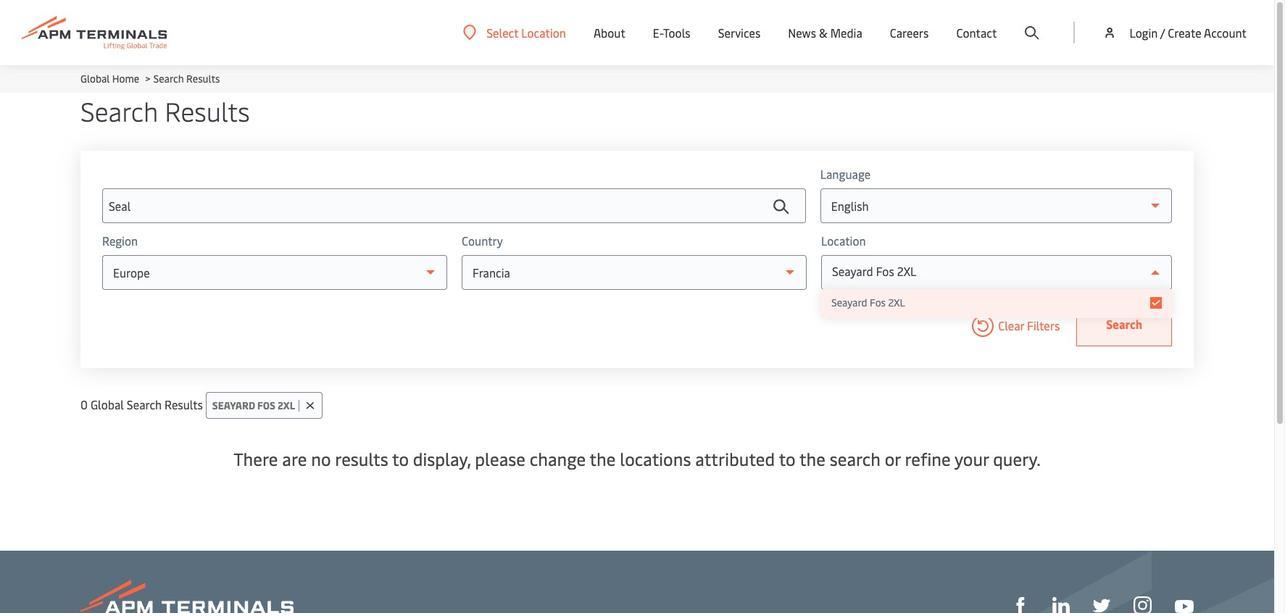 Task type: describe. For each thing, give the bounding box(es) containing it.
seayard for seayard fos 2xl
[[832, 296, 868, 310]]

0 vertical spatial global
[[81, 72, 110, 86]]

services
[[718, 25, 761, 41]]

/
[[1161, 25, 1166, 41]]

create
[[1169, 25, 1202, 41]]

results
[[335, 447, 389, 471]]

media
[[831, 25, 863, 41]]

2xl for location
[[898, 263, 917, 279]]

e-
[[653, 25, 664, 41]]

twitter image
[[1094, 598, 1111, 614]]

search button
[[1077, 305, 1173, 347]]

fos for seayard fos 2xl
[[870, 296, 886, 310]]

2xl inside seayard fos 2xl button
[[278, 399, 295, 413]]

locations
[[620, 447, 692, 471]]

about button
[[594, 0, 626, 65]]

home
[[112, 72, 139, 86]]

region
[[102, 233, 138, 249]]

careers button
[[891, 0, 929, 65]]

seayard inside button
[[212, 399, 255, 413]]

0 vertical spatial location
[[522, 24, 566, 40]]

seayard fos 2xl button
[[206, 392, 323, 419]]

1 vertical spatial results
[[165, 93, 250, 128]]

seayard for location
[[833, 263, 874, 279]]

display,
[[413, 447, 471, 471]]

careers
[[891, 25, 929, 41]]

query.
[[994, 447, 1041, 471]]

filters
[[1028, 318, 1061, 334]]

seayard fos 2xl for location
[[833, 263, 917, 279]]

fill 44 link
[[1094, 596, 1111, 614]]

0  global search results
[[81, 397, 203, 413]]

2 vertical spatial results
[[165, 397, 203, 413]]

or
[[885, 447, 901, 471]]

apmt footer logo image
[[81, 580, 294, 614]]

youtube image
[[1176, 600, 1195, 613]]

services button
[[718, 0, 761, 65]]

Search query input text field
[[102, 189, 806, 223]]

are
[[282, 447, 307, 471]]

facebook image
[[1012, 598, 1030, 614]]

search inside button
[[1107, 316, 1143, 332]]

contact
[[957, 25, 998, 41]]

instagram link
[[1134, 596, 1152, 614]]

clear
[[999, 318, 1025, 334]]

instagram image
[[1134, 597, 1152, 614]]

no
[[311, 447, 331, 471]]

e-tools button
[[653, 0, 691, 65]]

login
[[1130, 25, 1159, 41]]

news & media button
[[789, 0, 863, 65]]

fos inside button
[[257, 399, 275, 413]]

account
[[1205, 25, 1247, 41]]

1 to from the left
[[392, 447, 409, 471]]

refine
[[906, 447, 951, 471]]

e-tools
[[653, 25, 691, 41]]



Task type: locate. For each thing, give the bounding box(es) containing it.
there
[[234, 447, 278, 471]]

search
[[830, 447, 881, 471]]

linkedin image
[[1053, 598, 1071, 614]]

your
[[955, 447, 990, 471]]

1 the from the left
[[590, 447, 616, 471]]

0 vertical spatial 2xl
[[898, 263, 917, 279]]

location
[[522, 24, 566, 40], [822, 233, 866, 249]]

fos inside list box
[[870, 296, 886, 310]]

search results
[[81, 93, 250, 128]]

none checkbox inside "seayard fos 2xl" list box
[[1151, 297, 1163, 309]]

1 vertical spatial global
[[91, 397, 124, 413]]

2xl inside "seayard fos 2xl" list box
[[889, 296, 906, 310]]

select location button
[[464, 24, 566, 40]]

clear filters button
[[968, 305, 1061, 347]]

2 vertical spatial 2xl
[[278, 399, 295, 413]]

country
[[462, 233, 503, 249]]

to right attributed
[[779, 447, 796, 471]]

2xl for seayard fos 2xl
[[889, 296, 906, 310]]

to right results
[[392, 447, 409, 471]]

2 the from the left
[[800, 447, 826, 471]]

2 vertical spatial seayard fos 2xl
[[212, 399, 295, 413]]

shape link
[[1012, 596, 1030, 614]]

global home > search results
[[81, 72, 220, 86]]

1 horizontal spatial to
[[779, 447, 796, 471]]

you tube link
[[1176, 597, 1195, 614]]

search
[[153, 72, 184, 86], [81, 93, 158, 128], [1107, 316, 1143, 332], [127, 397, 162, 413]]

location right the select
[[522, 24, 566, 40]]

results
[[186, 72, 220, 86], [165, 93, 250, 128], [165, 397, 203, 413]]

global right 0
[[91, 397, 124, 413]]

1 vertical spatial seayard fos 2xl
[[832, 296, 906, 310]]

login / create account
[[1130, 25, 1247, 41]]

login / create account link
[[1103, 0, 1247, 65]]

global home link
[[81, 72, 139, 86]]

seayard fos 2xl inside "seayard fos 2xl" list box
[[832, 296, 906, 310]]

2xl
[[898, 263, 917, 279], [889, 296, 906, 310], [278, 399, 295, 413]]

fos for location
[[877, 263, 895, 279]]

0 horizontal spatial the
[[590, 447, 616, 471]]

please
[[475, 447, 526, 471]]

1 vertical spatial 2xl
[[889, 296, 906, 310]]

Page number field
[[1127, 499, 1150, 522]]

&
[[820, 25, 828, 41]]

clear filters
[[999, 318, 1061, 334]]

2 vertical spatial fos
[[257, 399, 275, 413]]

1 vertical spatial fos
[[870, 296, 886, 310]]

0 vertical spatial results
[[186, 72, 220, 86]]

language
[[821, 166, 871, 182]]

location down language
[[822, 233, 866, 249]]

0 vertical spatial seayard
[[833, 263, 874, 279]]

tools
[[664, 25, 691, 41]]

1 horizontal spatial the
[[800, 447, 826, 471]]

fos
[[877, 263, 895, 279], [870, 296, 886, 310], [257, 399, 275, 413]]

seayard fos 2xl
[[833, 263, 917, 279], [832, 296, 906, 310], [212, 399, 295, 413]]

>
[[145, 72, 151, 86]]

0 vertical spatial seayard fos 2xl
[[833, 263, 917, 279]]

change
[[530, 447, 586, 471]]

seayard inside list box
[[832, 296, 868, 310]]

news
[[789, 25, 817, 41]]

seayard fos 2xl list box
[[822, 289, 1173, 318]]

seayard
[[833, 263, 874, 279], [832, 296, 868, 310], [212, 399, 255, 413]]

seayard fos 2xl inside seayard fos 2xl button
[[212, 399, 295, 413]]

1 vertical spatial seayard
[[832, 296, 868, 310]]

the left search
[[800, 447, 826, 471]]

linkedin__x28_alt_x29__3_ link
[[1053, 596, 1071, 614]]

the right change
[[590, 447, 616, 471]]

contact button
[[957, 0, 998, 65]]

0 horizontal spatial location
[[522, 24, 566, 40]]

to
[[392, 447, 409, 471], [779, 447, 796, 471]]

1 vertical spatial location
[[822, 233, 866, 249]]

None checkbox
[[1151, 297, 1163, 309]]

0 horizontal spatial to
[[392, 447, 409, 471]]

the
[[590, 447, 616, 471], [800, 447, 826, 471]]

1 horizontal spatial location
[[822, 233, 866, 249]]

there are no results to display, please change the locations attributed to the search or refine your query.
[[234, 447, 1041, 471]]

0 vertical spatial fos
[[877, 263, 895, 279]]

seayard fos 2xl for seayard fos 2xl
[[832, 296, 906, 310]]

about
[[594, 25, 626, 41]]

select
[[487, 24, 519, 40]]

0
[[81, 397, 88, 413]]

select location
[[487, 24, 566, 40]]

news & media
[[789, 25, 863, 41]]

global
[[81, 72, 110, 86], [91, 397, 124, 413]]

global left "home"
[[81, 72, 110, 86]]

2 vertical spatial seayard
[[212, 399, 255, 413]]

attributed
[[696, 447, 776, 471]]

2 to from the left
[[779, 447, 796, 471]]



Task type: vqa. For each thing, say whether or not it's contained in the screenshot.
Results to the middle
yes



